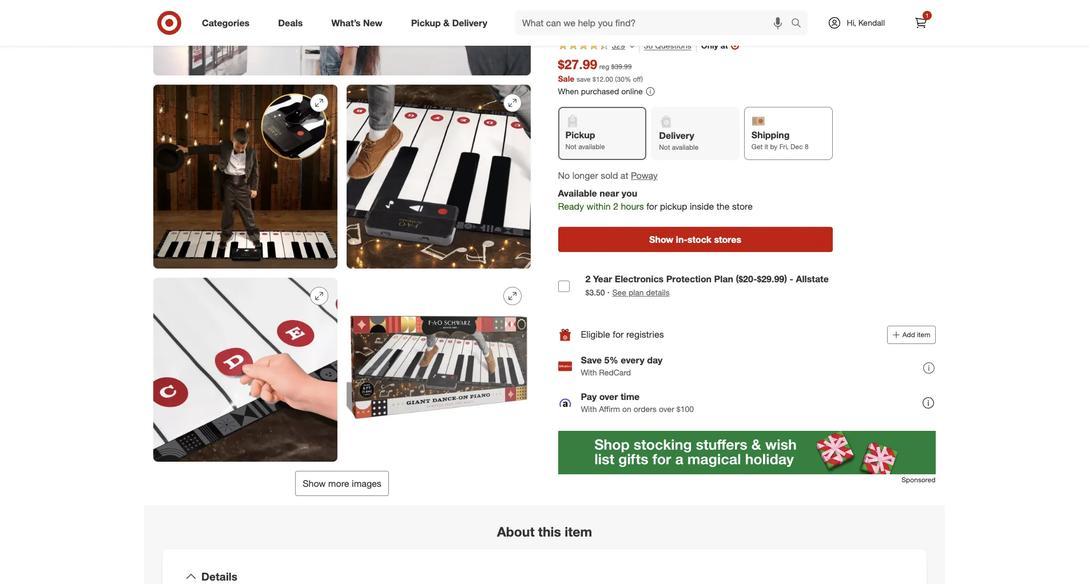 Task type: vqa. For each thing, say whether or not it's contained in the screenshot.
bottommost the Brand
no



Task type: describe. For each thing, give the bounding box(es) containing it.
What can we help you find? suggestions appear below search field
[[516, 10, 794, 35]]

time
[[621, 392, 640, 403]]

69"
[[683, 21, 704, 37]]

delivery inside delivery not available
[[660, 130, 695, 142]]

categories
[[202, 17, 250, 28]]

sale
[[558, 74, 575, 84]]

1 vertical spatial item
[[565, 524, 592, 540]]

images
[[352, 479, 382, 490]]

see plan details button
[[613, 287, 670, 299]]

dec
[[791, 143, 803, 151]]

shipping get it by fri, dec 8
[[752, 130, 809, 151]]

)
[[642, 75, 644, 84]]

pay
[[581, 392, 597, 403]]

$29.99)
[[758, 274, 788, 285]]

you
[[622, 188, 638, 199]]

%
[[625, 75, 632, 84]]

store
[[733, 201, 753, 213]]

30 questions
[[645, 41, 692, 50]]

not for pickup
[[566, 143, 577, 151]]

deals link
[[269, 10, 317, 35]]

allstate
[[797, 274, 829, 285]]

add
[[903, 331, 916, 339]]

for inside available near you ready within 2 hours for pickup inside the store
[[647, 201, 658, 213]]

$100
[[677, 405, 694, 415]]

protection
[[667, 274, 712, 285]]

categories link
[[192, 10, 264, 35]]

plan
[[715, 274, 734, 285]]

online
[[622, 87, 643, 97]]

longer
[[573, 170, 599, 182]]

show in-stock stores button
[[558, 227, 833, 253]]

1 horizontal spatial at
[[721, 41, 729, 51]]

the
[[717, 201, 730, 213]]

pickup
[[660, 201, 688, 213]]

shop
[[558, 8, 577, 17]]

available near you ready within 2 hours for pickup inside the store
[[558, 188, 753, 213]]

image gallery element
[[153, 0, 531, 497]]

(
[[616, 75, 617, 84]]

stock
[[688, 234, 712, 246]]

within
[[587, 201, 611, 213]]

hours
[[621, 201, 644, 213]]

1
[[926, 12, 929, 19]]

0 vertical spatial fao
[[590, 8, 605, 17]]

in-
[[677, 234, 688, 246]]

30 inside "$27.99 reg $39.99 sale save $ 12.00 ( 30 % off )"
[[617, 75, 625, 84]]

1 horizontal spatial over
[[659, 405, 675, 415]]

item inside button
[[918, 331, 931, 339]]

no
[[558, 170, 570, 182]]

advertisement region
[[558, 432, 936, 475]]

$
[[593, 75, 597, 84]]

dance-
[[707, 21, 753, 37]]

available
[[558, 188, 598, 199]]

1 vertical spatial for
[[613, 329, 624, 341]]

stores
[[715, 234, 742, 246]]

orders
[[634, 405, 657, 415]]

pickup for &
[[411, 17, 441, 28]]

1 vertical spatial schwarz
[[588, 21, 642, 37]]

$27.99
[[558, 56, 598, 72]]

show more images
[[303, 479, 382, 490]]

electronics
[[615, 274, 664, 285]]

pickup & delivery link
[[402, 10, 502, 35]]

plan
[[629, 288, 644, 298]]

available for delivery
[[673, 143, 699, 152]]

off
[[634, 75, 642, 84]]

·
[[608, 287, 610, 298]]

add item button
[[888, 326, 936, 345]]

shop all fao schwarz fao schwarz giant 69" dance-on piano mat
[[558, 8, 838, 37]]

more
[[328, 479, 349, 490]]

eligible
[[581, 329, 611, 341]]

on
[[753, 21, 771, 37]]

giant
[[646, 21, 679, 37]]

by
[[771, 143, 778, 151]]

fao schwarz giant 69&#34; dance-on piano mat, 5 of 12 image
[[153, 278, 338, 462]]

$3.50
[[586, 288, 606, 298]]

pickup & delivery
[[411, 17, 488, 28]]

$27.99 reg $39.99 sale save $ 12.00 ( 30 % off )
[[558, 56, 644, 84]]

pickup for not
[[566, 130, 596, 141]]

show more images button
[[295, 472, 389, 497]]

8
[[805, 143, 809, 151]]

with inside pay over time with affirm on orders over $100
[[581, 405, 597, 415]]

inside
[[690, 201, 715, 213]]

purchased
[[582, 87, 620, 97]]

&
[[443, 17, 450, 28]]

2 inside 2 year electronics protection plan ($20-$29.99) - allstate $3.50 · see plan details
[[586, 274, 591, 285]]

pay over time with affirm on orders over $100
[[581, 392, 694, 415]]

ready
[[558, 201, 585, 213]]

near
[[600, 188, 620, 199]]



Task type: locate. For each thing, give the bounding box(es) containing it.
for
[[647, 201, 658, 213], [613, 329, 624, 341]]

shipping
[[752, 130, 790, 141]]

1 horizontal spatial item
[[918, 331, 931, 339]]

reg
[[600, 62, 610, 71]]

not up available near you ready within 2 hours for pickup inside the store
[[660, 143, 671, 152]]

1 vertical spatial delivery
[[660, 130, 695, 142]]

0 vertical spatial item
[[918, 331, 931, 339]]

show left the more
[[303, 479, 326, 490]]

add item
[[903, 331, 931, 339]]

0 vertical spatial show
[[650, 234, 674, 246]]

0 horizontal spatial 30
[[617, 75, 625, 84]]

30
[[645, 41, 653, 50], [617, 75, 625, 84]]

1 horizontal spatial for
[[647, 201, 658, 213]]

day
[[648, 355, 663, 367]]

fao down the shop
[[558, 21, 584, 37]]

1 horizontal spatial show
[[650, 234, 674, 246]]

1 vertical spatial over
[[659, 405, 675, 415]]

not inside 'pickup not available'
[[566, 143, 577, 151]]

0 vertical spatial at
[[721, 41, 729, 51]]

fao schwarz giant 69&#34; dance-on piano mat, 6 of 12 image
[[347, 278, 531, 462]]

see
[[613, 288, 627, 298]]

over up affirm
[[600, 392, 619, 403]]

with down "pay"
[[581, 405, 597, 415]]

0 horizontal spatial fao
[[558, 21, 584, 37]]

every
[[621, 355, 645, 367]]

with inside save 5% every day with redcard
[[581, 368, 597, 378]]

1 vertical spatial 30
[[617, 75, 625, 84]]

1 with from the top
[[581, 368, 597, 378]]

on
[[623, 405, 632, 415]]

1 horizontal spatial 2
[[614, 201, 619, 213]]

30 questions link
[[639, 40, 692, 53]]

show
[[650, 234, 674, 246], [303, 479, 326, 490]]

1 horizontal spatial pickup
[[566, 130, 596, 141]]

0 vertical spatial delivery
[[452, 17, 488, 28]]

not inside delivery not available
[[660, 143, 671, 152]]

for right eligible in the bottom of the page
[[613, 329, 624, 341]]

questions
[[656, 41, 692, 50]]

search button
[[786, 10, 814, 38]]

with
[[581, 368, 597, 378], [581, 405, 597, 415]]

over left the $100 on the bottom right of page
[[659, 405, 675, 415]]

delivery not available
[[660, 130, 699, 152]]

available inside 'pickup not available'
[[579, 143, 605, 151]]

fri,
[[780, 143, 789, 151]]

1 vertical spatial pickup
[[566, 130, 596, 141]]

registries
[[627, 329, 664, 341]]

2
[[614, 201, 619, 213], [586, 274, 591, 285]]

item right this
[[565, 524, 592, 540]]

available for pickup
[[579, 143, 605, 151]]

not up no
[[566, 143, 577, 151]]

1 vertical spatial 2
[[586, 274, 591, 285]]

deals
[[278, 17, 303, 28]]

pickup not available
[[566, 130, 605, 151]]

1 horizontal spatial fao
[[590, 8, 605, 17]]

1 horizontal spatial not
[[660, 143, 671, 152]]

30 down $39.99 at right top
[[617, 75, 625, 84]]

0 vertical spatial over
[[600, 392, 619, 403]]

at right only
[[721, 41, 729, 51]]

not for delivery
[[660, 143, 671, 152]]

available inside delivery not available
[[673, 143, 699, 152]]

pickup
[[411, 17, 441, 28], [566, 130, 596, 141]]

sponsored
[[902, 476, 936, 485]]

fao right all
[[590, 8, 605, 17]]

pickup inside 'pickup not available'
[[566, 130, 596, 141]]

mat
[[814, 21, 838, 37]]

at
[[721, 41, 729, 51], [621, 170, 629, 182]]

new
[[363, 17, 383, 28]]

save
[[581, 355, 602, 367]]

search
[[786, 18, 814, 30]]

when purchased online
[[558, 87, 643, 97]]

1 vertical spatial show
[[303, 479, 326, 490]]

pickup up longer
[[566, 130, 596, 141]]

0 horizontal spatial at
[[621, 170, 629, 182]]

0 horizontal spatial not
[[566, 143, 577, 151]]

with down save at the bottom right
[[581, 368, 597, 378]]

show in-stock stores
[[650, 234, 742, 246]]

show left in-
[[650, 234, 674, 246]]

poway
[[631, 170, 658, 182]]

0 horizontal spatial show
[[303, 479, 326, 490]]

pickup left &
[[411, 17, 441, 28]]

0 vertical spatial pickup
[[411, 17, 441, 28]]

1 horizontal spatial delivery
[[660, 130, 695, 142]]

fao schwarz giant 69&#34; dance-on piano mat, 4 of 12 image
[[347, 85, 531, 269]]

$39.99
[[612, 62, 632, 71]]

about
[[497, 524, 535, 540]]

1 horizontal spatial available
[[673, 143, 699, 152]]

hi,
[[847, 18, 857, 27]]

at right sold
[[621, 170, 629, 182]]

1 link
[[909, 10, 934, 35]]

None checkbox
[[558, 281, 570, 293]]

poway button
[[631, 170, 658, 183]]

0 horizontal spatial item
[[565, 524, 592, 540]]

piano
[[775, 21, 810, 37]]

2 left year
[[586, 274, 591, 285]]

redcard
[[600, 368, 632, 378]]

fao
[[590, 8, 605, 17], [558, 21, 584, 37]]

30 down giant
[[645, 41, 653, 50]]

0 horizontal spatial for
[[613, 329, 624, 341]]

show inside show in-stock stores button
[[650, 234, 674, 246]]

1 vertical spatial with
[[581, 405, 597, 415]]

schwarz
[[607, 8, 638, 17], [588, 21, 642, 37]]

when
[[558, 87, 579, 97]]

save 5% every day with redcard
[[581, 355, 663, 378]]

details
[[201, 571, 237, 584]]

($20-
[[736, 274, 758, 285]]

show inside show more images button
[[303, 479, 326, 490]]

delivery
[[452, 17, 488, 28], [660, 130, 695, 142]]

0 vertical spatial 30
[[645, 41, 653, 50]]

0 vertical spatial for
[[647, 201, 658, 213]]

item
[[918, 331, 931, 339], [565, 524, 592, 540]]

save
[[577, 75, 591, 84]]

only at
[[702, 41, 729, 51]]

hi, kendall
[[847, 18, 885, 27]]

12.00
[[597, 75, 614, 84]]

this
[[538, 524, 561, 540]]

0 horizontal spatial pickup
[[411, 17, 441, 28]]

2 with from the top
[[581, 405, 597, 415]]

2 year electronics protection plan ($20-$29.99) - allstate $3.50 · see plan details
[[586, 274, 829, 298]]

what's new link
[[322, 10, 397, 35]]

details
[[647, 288, 670, 298]]

0 vertical spatial with
[[581, 368, 597, 378]]

for right hours
[[647, 201, 658, 213]]

0 vertical spatial 2
[[614, 201, 619, 213]]

show for show in-stock stores
[[650, 234, 674, 246]]

fao schwarz giant 69&#34; dance-on piano mat, 3 of 12 image
[[153, 85, 338, 269]]

no longer sold at poway
[[558, 170, 658, 182]]

-
[[790, 274, 794, 285]]

item right add at the bottom right of page
[[918, 331, 931, 339]]

1 horizontal spatial 30
[[645, 41, 653, 50]]

what's
[[331, 17, 361, 28]]

details button
[[172, 559, 918, 585]]

all
[[580, 8, 588, 17]]

eligible for registries
[[581, 329, 664, 341]]

1 vertical spatial at
[[621, 170, 629, 182]]

pickup inside pickup & delivery link
[[411, 17, 441, 28]]

it
[[765, 143, 769, 151]]

0 horizontal spatial 2
[[586, 274, 591, 285]]

show for show more images
[[303, 479, 326, 490]]

0 horizontal spatial delivery
[[452, 17, 488, 28]]

2 inside available near you ready within 2 hours for pickup inside the store
[[614, 201, 619, 213]]

about this item
[[497, 524, 592, 540]]

329 link
[[558, 40, 637, 54]]

0 vertical spatial schwarz
[[607, 8, 638, 17]]

what's new
[[331, 17, 383, 28]]

0 horizontal spatial over
[[600, 392, 619, 403]]

0 horizontal spatial available
[[579, 143, 605, 151]]

1 vertical spatial fao
[[558, 21, 584, 37]]

affirm
[[600, 405, 621, 415]]

not
[[566, 143, 577, 151], [660, 143, 671, 152]]

2 down near
[[614, 201, 619, 213]]

329
[[612, 41, 626, 51]]

kendall
[[859, 18, 885, 27]]



